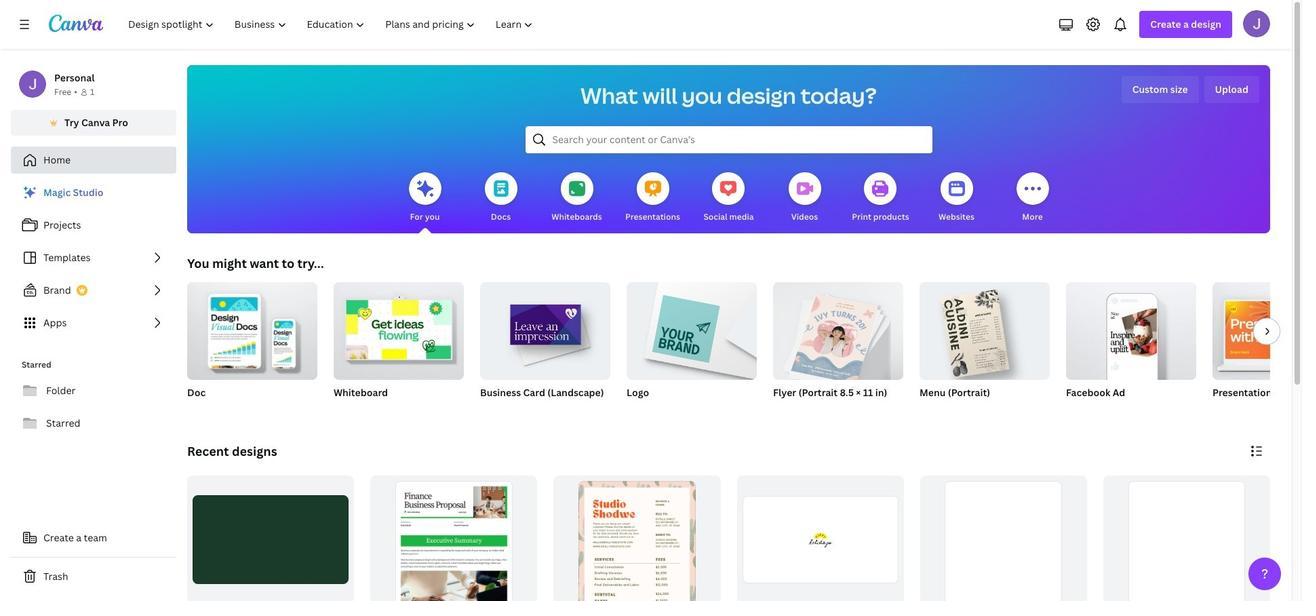 Task type: vqa. For each thing, say whether or not it's contained in the screenshot.
the leftmost Whiteboards
no



Task type: describe. For each thing, give the bounding box(es) containing it.
Search search field
[[553, 127, 906, 153]]



Task type: locate. For each thing, give the bounding box(es) containing it.
group
[[187, 277, 318, 417], [187, 277, 318, 380], [334, 277, 464, 417], [334, 277, 464, 380], [480, 277, 611, 417], [480, 277, 611, 380], [627, 277, 757, 417], [627, 277, 757, 380], [774, 277, 904, 417], [774, 277, 904, 384], [920, 277, 1050, 417], [920, 277, 1050, 380], [1067, 277, 1197, 417], [1067, 277, 1197, 380], [1213, 282, 1303, 417], [1213, 282, 1303, 380], [371, 476, 538, 601], [554, 476, 721, 601], [737, 476, 904, 601], [921, 476, 1088, 601], [1104, 476, 1271, 601]]

list
[[11, 179, 176, 337]]

None search field
[[526, 126, 933, 153]]

top level navigation element
[[119, 11, 545, 38]]

jacob simon image
[[1244, 10, 1271, 37]]



